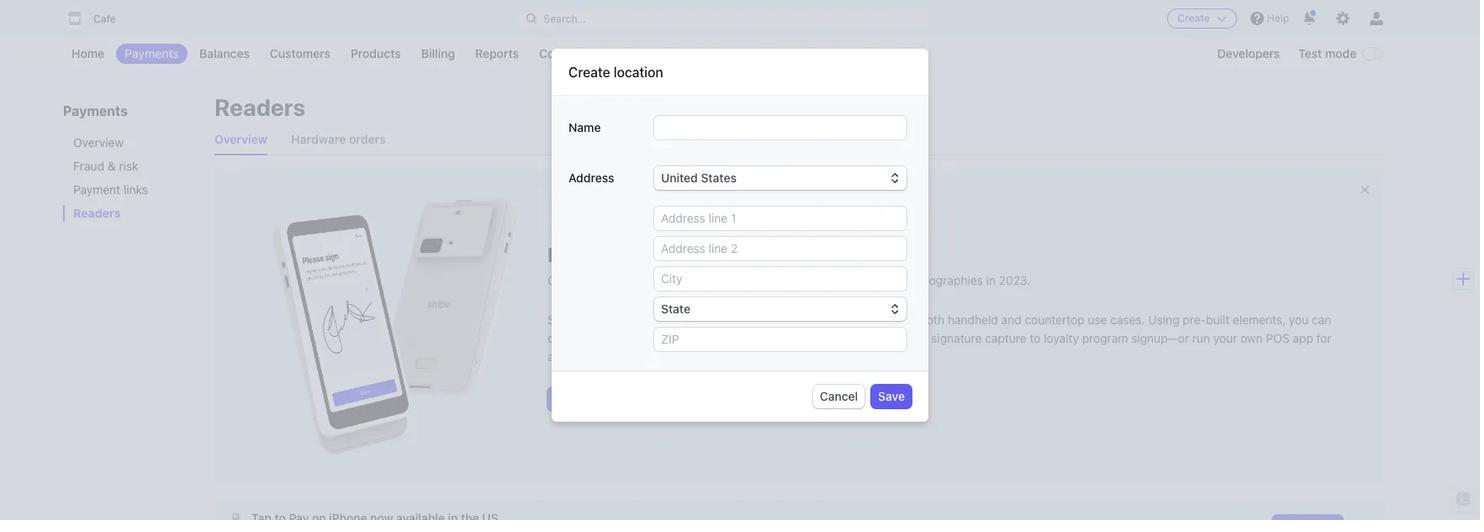 Task type: describe. For each thing, give the bounding box(es) containing it.
s700 inside stripe reader s700 is an android-based smart reader that works for both handheld and countertop use cases. using pre-built elements, you can design a custom checkout experience for customer interactions—from signature capture to loyalty program signup—or run your own pos app for an all-in-one device.
[[625, 313, 653, 327]]

customers link
[[262, 44, 339, 64]]

your
[[1214, 332, 1238, 346]]

overview link for readers
[[215, 125, 268, 155]]

home link
[[63, 44, 113, 64]]

location
[[614, 65, 664, 80]]

terminal
[[867, 274, 913, 288]]

cafe button
[[63, 7, 133, 30]]

device.
[[620, 350, 659, 365]]

me
[[591, 392, 609, 406]]

the
[[607, 274, 624, 288]]

overview link for payments
[[63, 135, 198, 151]]

billing link
[[413, 44, 464, 64]]

developers link
[[1210, 44, 1289, 64]]

0 vertical spatial an
[[668, 313, 682, 327]]

test
[[1299, 46, 1323, 61]]

1 horizontal spatial readers
[[215, 93, 306, 121]]

android-
[[685, 313, 733, 327]]

one
[[597, 350, 617, 365]]

help button
[[1244, 5, 1297, 32]]

capture
[[986, 332, 1027, 346]]

expanding
[[777, 274, 834, 288]]

svg image
[[231, 514, 241, 521]]

Search… search field
[[517, 8, 930, 29]]

links
[[124, 183, 148, 197]]

create button
[[1168, 8, 1238, 29]]

billing
[[421, 46, 455, 61]]

cancel
[[820, 390, 858, 404]]

0 horizontal spatial for
[[756, 332, 771, 346]]

mode
[[1326, 46, 1357, 61]]

and
[[1002, 313, 1022, 327]]

run
[[1193, 332, 1211, 346]]

can
[[1312, 313, 1332, 327]]

address
[[569, 171, 615, 185]]

more button
[[598, 44, 660, 64]]

elements,
[[1233, 313, 1286, 327]]

notify me when available
[[554, 392, 693, 406]]

reader
[[804, 313, 839, 327]]

stripe reader s700 is an android-based smart reader that works for both handheld and countertop use cases. using pre-built elements, you can design a custom checkout experience for customer interactions—from signature capture to loyalty program signup—or run your own pos app for an all-in-one device.
[[548, 313, 1332, 365]]

available
[[645, 392, 693, 406]]

cancel button
[[813, 386, 865, 409]]

signup—or
[[1132, 332, 1190, 346]]

payment
[[73, 183, 120, 197]]

products
[[351, 46, 401, 61]]

2 horizontal spatial for
[[1317, 332, 1332, 346]]

interactions—from
[[829, 332, 928, 346]]

pos
[[1267, 332, 1290, 346]]

1 horizontal spatial to
[[837, 274, 848, 288]]

create for create
[[1178, 12, 1211, 24]]

all
[[851, 274, 863, 288]]

payment links link
[[63, 182, 198, 199]]

introducing
[[548, 243, 656, 267]]

1 vertical spatial an
[[548, 350, 561, 365]]

risk
[[119, 159, 138, 173]]

name
[[569, 121, 601, 135]]

coming
[[548, 274, 590, 288]]

all-
[[564, 350, 582, 365]]

countertop
[[1025, 313, 1085, 327]]

this
[[704, 274, 724, 288]]

customers
[[270, 46, 331, 61]]

stripe inside the introducing stripe reader s700 coming to the united states this summer. expanding to all terminal geographies in 2023.
[[661, 243, 718, 267]]

developers
[[1218, 46, 1281, 61]]

&
[[108, 159, 116, 173]]

hardware orders link
[[291, 125, 386, 155]]

you
[[1290, 313, 1309, 327]]

is
[[656, 313, 665, 327]]

summer.
[[727, 274, 774, 288]]



Task type: vqa. For each thing, say whether or not it's contained in the screenshot.
Data as of Oct 19 for MRR growth
no



Task type: locate. For each thing, give the bounding box(es) containing it.
united
[[628, 274, 663, 288]]

stripe up states
[[661, 243, 718, 267]]

overview link left hardware
[[215, 125, 268, 155]]

s700 left is
[[625, 313, 653, 327]]

connect
[[539, 46, 586, 61]]

reader inside stripe reader s700 is an android-based smart reader that works for both handheld and countertop use cases. using pre-built elements, you can design a custom checkout experience for customer interactions—from signature capture to loyalty program signup—or run your own pos app for an all-in-one device.
[[583, 313, 622, 327]]

in
[[987, 274, 996, 288]]

1 vertical spatial reader
[[583, 313, 622, 327]]

customer
[[775, 332, 826, 346]]

built
[[1207, 313, 1230, 327]]

0 horizontal spatial stripe
[[548, 313, 580, 327]]

overview link
[[215, 125, 268, 155], [63, 135, 198, 151]]

payment links
[[73, 183, 148, 197]]

create location
[[569, 65, 664, 80]]

1 horizontal spatial overview
[[215, 132, 268, 146]]

own
[[1241, 332, 1263, 346]]

1 horizontal spatial overview link
[[215, 125, 268, 155]]

1 vertical spatial readers
[[73, 206, 121, 220]]

balances link
[[191, 44, 258, 64]]

reader up a
[[583, 313, 622, 327]]

0 vertical spatial payments
[[125, 46, 179, 61]]

payments up fraud
[[63, 103, 128, 119]]

pre-
[[1183, 313, 1207, 327]]

readers down payment
[[73, 206, 121, 220]]

reports
[[475, 46, 519, 61]]

stripe
[[661, 243, 718, 267], [548, 313, 580, 327]]

using
[[1149, 313, 1180, 327]]

1 vertical spatial stripe
[[548, 313, 580, 327]]

an left all-
[[548, 350, 561, 365]]

more
[[607, 46, 635, 61]]

0 vertical spatial reader
[[722, 243, 789, 267]]

readers link
[[63, 205, 198, 222]]

an right is
[[668, 313, 682, 327]]

cases.
[[1111, 313, 1146, 327]]

for
[[902, 313, 917, 327], [756, 332, 771, 346], [1317, 332, 1332, 346]]

app
[[1293, 332, 1314, 346]]

loyalty
[[1044, 332, 1080, 346]]

2023.
[[999, 274, 1031, 288]]

0 vertical spatial create
[[1178, 12, 1211, 24]]

reader inside the introducing stripe reader s700 coming to the united states this summer. expanding to all terminal geographies in 2023.
[[722, 243, 789, 267]]

home
[[72, 46, 104, 61]]

overview left hardware
[[215, 132, 268, 146]]

0 horizontal spatial overview
[[73, 135, 124, 150]]

fraud & risk
[[73, 159, 138, 173]]

1 horizontal spatial s700
[[793, 243, 845, 267]]

to left the
[[593, 274, 604, 288]]

orders
[[349, 132, 386, 146]]

readers
[[215, 93, 306, 121], [73, 206, 121, 220]]

search…
[[544, 12, 586, 25]]

0 horizontal spatial reader
[[583, 313, 622, 327]]

0 vertical spatial s700
[[793, 243, 845, 267]]

0 horizontal spatial create
[[569, 65, 611, 80]]

1 vertical spatial s700
[[625, 313, 653, 327]]

1 vertical spatial create
[[569, 65, 611, 80]]

geographies
[[916, 274, 984, 288]]

tab list containing overview
[[215, 125, 1384, 156]]

balances
[[199, 46, 250, 61]]

smart
[[769, 313, 800, 327]]

works
[[867, 313, 899, 327]]

stripe inside stripe reader s700 is an android-based smart reader that works for both handheld and countertop use cases. using pre-built elements, you can design a custom checkout experience for customer interactions—from signature capture to loyalty program signup—or run your own pos app for an all-in-one device.
[[548, 313, 580, 327]]

overview for readers
[[215, 132, 268, 146]]

s700 inside the introducing stripe reader s700 coming to the united states this summer. expanding to all terminal geographies in 2023.
[[793, 243, 845, 267]]

0 horizontal spatial readers
[[73, 206, 121, 220]]

when
[[612, 392, 642, 406]]

2 horizontal spatial to
[[1030, 332, 1041, 346]]

payments right home
[[125, 46, 179, 61]]

handheld
[[948, 313, 999, 327]]

create for create location
[[569, 65, 611, 80]]

notify
[[554, 392, 588, 406]]

1 horizontal spatial for
[[902, 313, 917, 327]]

overview link up risk
[[63, 135, 198, 151]]

readers down 'balances' link in the left of the page
[[215, 93, 306, 121]]

reports link
[[467, 44, 528, 64]]

s700
[[793, 243, 845, 267], [625, 313, 653, 327]]

0 horizontal spatial overview link
[[63, 135, 198, 151]]

products link
[[342, 44, 410, 64]]

0 vertical spatial stripe
[[661, 243, 718, 267]]

signature
[[932, 332, 982, 346]]

1 horizontal spatial an
[[668, 313, 682, 327]]

for down can
[[1317, 332, 1332, 346]]

program
[[1083, 332, 1129, 346]]

fraud & risk link
[[63, 158, 198, 175]]

save
[[879, 390, 905, 404]]

checkout
[[640, 332, 690, 346]]

in-
[[582, 350, 597, 365]]

create inside button
[[1178, 12, 1211, 24]]

connect link
[[531, 44, 595, 64]]

test mode
[[1299, 46, 1357, 61]]

tab list
[[215, 125, 1384, 156]]

design
[[548, 332, 584, 346]]

to inside stripe reader s700 is an android-based smart reader that works for both handheld and countertop use cases. using pre-built elements, you can design a custom checkout experience for customer interactions—from signature capture to loyalty program signup—or run your own pos app for an all-in-one device.
[[1030, 332, 1041, 346]]

save button
[[872, 386, 912, 409]]

to left all
[[837, 274, 848, 288]]

1 horizontal spatial stripe
[[661, 243, 718, 267]]

s700 up "expanding"
[[793, 243, 845, 267]]

fraud
[[73, 159, 104, 173]]

overview for payments
[[73, 135, 124, 150]]

1 horizontal spatial create
[[1178, 12, 1211, 24]]

experience
[[693, 332, 753, 346]]

states
[[667, 274, 701, 288]]

0 horizontal spatial s700
[[625, 313, 653, 327]]

notify me when available link
[[548, 388, 700, 411]]

0 horizontal spatial to
[[593, 274, 604, 288]]

hardware orders
[[291, 132, 386, 146]]

stripe up design
[[548, 313, 580, 327]]

hardware
[[291, 132, 346, 146]]

cafe
[[93, 13, 116, 25]]

a
[[587, 332, 594, 346]]

1 horizontal spatial reader
[[722, 243, 789, 267]]

introducing stripe reader s700 coming to the united states this summer. expanding to all terminal geographies in 2023.
[[548, 243, 1031, 288]]

0 vertical spatial readers
[[215, 93, 306, 121]]

overview up fraud & risk
[[73, 135, 124, 150]]

that
[[842, 313, 863, 327]]

custom
[[597, 332, 637, 346]]

0 horizontal spatial an
[[548, 350, 561, 365]]

create
[[1178, 12, 1211, 24], [569, 65, 611, 80]]

create down connect link
[[569, 65, 611, 80]]

overview
[[215, 132, 268, 146], [73, 135, 124, 150]]

to left loyalty
[[1030, 332, 1041, 346]]

for down based
[[756, 332, 771, 346]]

create up developers link
[[1178, 12, 1211, 24]]

reader
[[722, 243, 789, 267], [583, 313, 622, 327]]

reader up summer.
[[722, 243, 789, 267]]

an
[[668, 313, 682, 327], [548, 350, 561, 365]]

1 vertical spatial payments
[[63, 103, 128, 119]]

for left both
[[902, 313, 917, 327]]

based
[[733, 313, 766, 327]]

both
[[920, 313, 945, 327]]



